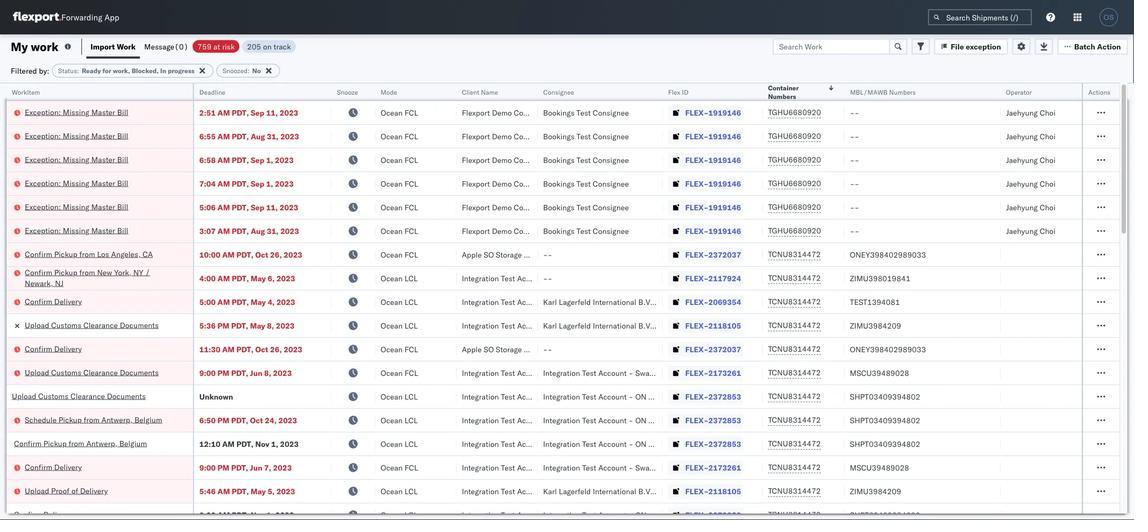 Task type: locate. For each thing, give the bounding box(es) containing it.
numbers for mbl/mawb numbers
[[889, 88, 916, 96]]

0 vertical spatial bleckmann
[[667, 297, 705, 307]]

5 flexport demo consignee from the top
[[462, 203, 550, 212]]

numbers right mbl/mawb
[[889, 88, 916, 96]]

0 horizontal spatial :
[[77, 67, 79, 75]]

confirm pickup from los angeles, ca link
[[25, 249, 153, 260]]

flex-1919146 for 7:04 am pdt, sep 1, 2023
[[685, 179, 741, 188]]

2023 for 3:07 am pdt, aug 31, 2023
[[280, 226, 299, 236]]

international for 5:36 pm pdt, may 8, 2023
[[593, 321, 636, 330]]

5:06 am pdt, sep 11, 2023
[[199, 203, 298, 212]]

0 vertical spatial 9:00
[[199, 368, 216, 378]]

11, up 3:07 am pdt, aug 31, 2023 at the left top
[[266, 203, 278, 212]]

0 vertical spatial oney398402989033
[[850, 250, 926, 259]]

delivery
[[54, 297, 82, 306], [54, 344, 82, 353], [54, 462, 82, 472], [80, 486, 108, 495], [43, 510, 71, 519]]

1 vertical spatial oney398402989033
[[850, 345, 926, 354]]

master for 2:51 am pdt, sep 11, 2023
[[91, 107, 115, 117]]

2023 right 24,
[[278, 416, 297, 425]]

0 vertical spatial mscu39489028
[[850, 368, 909, 378]]

15 ocean from the top
[[381, 439, 403, 449]]

pm up unknown
[[218, 368, 229, 378]]

1 vertical spatial mscu39489028
[[850, 463, 909, 472]]

pdt, up 9:00 pm pdt, jun 7, 2023
[[236, 439, 253, 449]]

4 exception: missing master bill link from the top
[[25, 178, 128, 189]]

1 vertical spatial so
[[484, 345, 494, 354]]

0 vertical spatial zimu3984209
[[850, 321, 901, 330]]

am right 6:20
[[218, 510, 230, 520]]

1 vertical spatial customs
[[51, 368, 81, 377]]

flex-2118105 button
[[668, 318, 743, 333], [668, 318, 743, 333], [668, 484, 743, 499], [668, 484, 743, 499]]

from inside "button"
[[69, 439, 84, 448]]

tghu6680920
[[768, 108, 821, 117], [768, 131, 821, 141], [768, 155, 821, 164], [768, 179, 821, 188], [768, 202, 821, 212], [768, 226, 821, 235]]

6 master from the top
[[91, 226, 115, 235]]

oney398402989033 for 11:30 am pdt, oct 26, 2023
[[850, 345, 926, 354]]

pm right "5:36"
[[218, 321, 229, 330]]

numbers
[[889, 88, 916, 96], [768, 92, 796, 100]]

choi for 2:51 am pdt, sep 11, 2023
[[1040, 108, 1056, 117]]

7 ocean fcl from the top
[[381, 250, 418, 259]]

26, for 11:30 am pdt, oct 26, 2023
[[270, 345, 282, 354]]

c/o for 5:46 am pdt, may 5, 2023
[[652, 487, 665, 496]]

11,
[[266, 108, 278, 117], [266, 203, 278, 212]]

pickup inside "link"
[[54, 249, 77, 259]]

0 vertical spatial integration test account - karl lagerfeld
[[462, 297, 602, 307]]

flex id
[[668, 88, 688, 96]]

bill
[[117, 107, 128, 117], [117, 131, 128, 140], [117, 155, 128, 164], [117, 178, 128, 188], [117, 202, 128, 211], [117, 226, 128, 235]]

2023 for 6:58 am pdt, sep 1, 2023
[[275, 155, 294, 165]]

bleckmann
[[667, 297, 705, 307], [667, 321, 705, 330], [667, 487, 705, 496]]

flex-2372037 up "flex-2117924"
[[685, 250, 741, 259]]

26, down 5:36 pm pdt, may 8, 2023
[[270, 345, 282, 354]]

3 resize handle column header from the left
[[362, 83, 375, 520]]

2023 down deadline button
[[280, 108, 298, 117]]

oney398402989033 up zimu398019841
[[850, 250, 926, 259]]

tghu6680920 for 3:07 am pdt, aug 31, 2023
[[768, 226, 821, 235]]

6 flexport demo consignee from the top
[[462, 226, 550, 236]]

from up confirm pickup from antwerp, belgium
[[84, 415, 99, 424]]

9:00 for 9:00 pm pdt, jun 8, 2023
[[199, 368, 216, 378]]

0 vertical spatial jun
[[250, 368, 262, 378]]

apple for 10:00 am pdt, oct 26, 2023
[[462, 250, 482, 259]]

2372037 up 2117924
[[708, 250, 741, 259]]

pm down the 12:10
[[218, 463, 229, 472]]

pdt, up the 5:46 am pdt, may 5, 2023 at the left
[[231, 463, 248, 472]]

belgium inside "button"
[[119, 439, 147, 448]]

1919146 for 6:58 am pdt, sep 1, 2023
[[708, 155, 741, 165]]

2 exception: missing master bill from the top
[[25, 131, 128, 140]]

8 flex- from the top
[[685, 274, 708, 283]]

2 bill from the top
[[117, 131, 128, 140]]

integration test account - karl lagerfeld for 5:00 am pdt, may 4, 2023
[[462, 297, 602, 307]]

c/o for 5:36 pm pdt, may 8, 2023
[[652, 321, 665, 330]]

sep down deadline button
[[251, 108, 264, 117]]

demo for 7:04 am pdt, sep 1, 2023
[[492, 179, 512, 188]]

resize handle column header
[[180, 83, 193, 520], [319, 83, 331, 520], [362, 83, 375, 520], [443, 83, 456, 520], [525, 83, 538, 520], [650, 83, 663, 520], [750, 83, 763, 520], [832, 83, 844, 520], [988, 83, 1001, 520], [1069, 83, 1082, 520], [1107, 83, 1119, 520]]

ocean lcl for 5:00 am pdt, may 4, 2023
[[381, 297, 418, 307]]

consignee button
[[538, 86, 652, 96]]

9:00 up 5:46
[[199, 463, 216, 472]]

0 vertical spatial storage
[[496, 250, 522, 259]]

of
[[71, 486, 78, 495]]

7,
[[264, 463, 271, 472]]

2023 right "6,"
[[276, 274, 295, 283]]

1 ocean fcl from the top
[[381, 108, 418, 117]]

flexport for 5:06 am pdt, sep 11, 2023
[[462, 203, 490, 212]]

2023 right 7,
[[273, 463, 292, 472]]

1 pm from the top
[[218, 321, 229, 330]]

3 exception: from the top
[[25, 155, 61, 164]]

1 vertical spatial storage
[[496, 345, 522, 354]]

pdt, down 9:00 pm pdt, jun 7, 2023
[[232, 487, 249, 496]]

from inside the confirm pickup from new york, ny / newark, nj
[[79, 268, 95, 277]]

1 vertical spatial 9:00
[[199, 463, 216, 472]]

fcl for 9:00 pm pdt, jun 7, 2023
[[405, 463, 418, 472]]

lagerfeld
[[559, 297, 591, 307], [570, 297, 602, 307], [559, 321, 591, 330], [570, 321, 602, 330], [559, 487, 591, 496], [570, 487, 602, 496]]

forwarding app
[[61, 12, 119, 22]]

2372853
[[708, 392, 741, 401], [708, 416, 741, 425], [708, 439, 741, 449], [708, 510, 741, 520]]

0 vertical spatial karl lagerfeld international b.v c/o bleckmann
[[543, 297, 705, 307]]

3 bleckmann from the top
[[667, 487, 705, 496]]

0 vertical spatial 26,
[[270, 250, 282, 259]]

3 tcnu8314472 from the top
[[768, 297, 821, 306]]

numbers inside the container numbers
[[768, 92, 796, 100]]

2 flex-1919146 from the top
[[685, 132, 741, 141]]

0 vertical spatial 2372037
[[708, 250, 741, 259]]

0 vertical spatial flex-2372037
[[685, 250, 741, 259]]

:
[[77, 67, 79, 75], [248, 67, 250, 75]]

client
[[462, 88, 479, 96]]

2023 up 3:07 am pdt, aug 31, 2023 at the left top
[[280, 203, 298, 212]]

3 b.v from the top
[[638, 487, 650, 496]]

am for 6:20
[[218, 510, 230, 520]]

7 flex- from the top
[[685, 250, 708, 259]]

new
[[97, 268, 112, 277]]

belgium for schedule pickup from antwerp, belgium
[[134, 415, 162, 424]]

from left los at the left
[[79, 249, 95, 259]]

12:10
[[199, 439, 220, 449]]

client name button
[[456, 86, 527, 96]]

1 horizontal spatial :
[[248, 67, 250, 75]]

1 tghu6680920 from the top
[[768, 108, 821, 117]]

am right 10:00
[[222, 250, 235, 259]]

2023 up 5:06 am pdt, sep 11, 2023
[[275, 179, 294, 188]]

fcl for 6:58 am pdt, sep 1, 2023
[[405, 155, 418, 165]]

2 bookings test consignee from the top
[[543, 132, 629, 141]]

master
[[91, 107, 115, 117], [91, 131, 115, 140], [91, 155, 115, 164], [91, 178, 115, 188], [91, 202, 115, 211], [91, 226, 115, 235]]

shpt03409394802
[[850, 392, 920, 401], [850, 416, 920, 425], [850, 439, 920, 449], [850, 510, 920, 520]]

lcl for unknown
[[405, 392, 418, 401]]

flexport for 3:07 am pdt, aug 31, 2023
[[462, 226, 490, 236]]

mode button
[[375, 86, 446, 96]]

upload proof of delivery button
[[25, 486, 108, 497]]

2 apple so storage (do not use) from the top
[[462, 345, 578, 354]]

oct left 24,
[[250, 416, 263, 425]]

31, up 10:00 am pdt, oct 26, 2023
[[267, 226, 278, 236]]

26,
[[270, 250, 282, 259], [270, 345, 282, 354]]

am for 4:00
[[218, 274, 230, 283]]

1 horizontal spatial numbers
[[889, 88, 916, 96]]

numbers down container
[[768, 92, 796, 100]]

31, for 6:55 am pdt, aug 31, 2023
[[267, 132, 278, 141]]

1 jaehyung choi from the top
[[1006, 108, 1056, 117]]

from down schedule pickup from antwerp, belgium button
[[69, 439, 84, 448]]

flex- for 3:07 am pdt, aug 31, 2023
[[685, 226, 708, 236]]

pdt, down the 5:00 am pdt, may 4, 2023
[[231, 321, 248, 330]]

2 use) from the top
[[558, 345, 578, 354]]

1 vertical spatial 26,
[[270, 345, 282, 354]]

ocean fcl for 5:06 am pdt, sep 11, 2023
[[381, 203, 418, 212]]

6 bookings from the top
[[543, 226, 575, 236]]

2 vertical spatial bleckmann
[[667, 487, 705, 496]]

pdt, up 6:55 am pdt, aug 31, 2023
[[232, 108, 249, 117]]

9 fcl from the top
[[405, 368, 418, 378]]

tcnu8314472 for 6:20 am pdt, nov 1, 2023
[[768, 510, 821, 519]]

pdt, down 5:06 am pdt, sep 11, 2023
[[232, 226, 249, 236]]

batch action
[[1074, 42, 1121, 51]]

b.v for 5:46 am pdt, may 5, 2023
[[638, 487, 650, 496]]

4 flex- from the top
[[685, 179, 708, 188]]

batch
[[1074, 42, 1095, 51]]

antwerp, inside "button"
[[86, 439, 117, 448]]

2023 down 3:07 am pdt, aug 31, 2023 at the left top
[[284, 250, 302, 259]]

master for 3:07 am pdt, aug 31, 2023
[[91, 226, 115, 235]]

karl lagerfeld international b.v c/o bleckmann for 5:36 pm pdt, may 8, 2023
[[543, 321, 705, 330]]

oct up "6,"
[[255, 250, 268, 259]]

5 1919146 from the top
[[708, 203, 741, 212]]

3 demo from the top
[[492, 155, 512, 165]]

0 vertical spatial upload customs clearance documents link
[[25, 320, 159, 331]]

2023 for 6:50 pm pdt, oct 24, 2023
[[278, 416, 297, 425]]

2023 for 7:04 am pdt, sep 1, 2023
[[275, 179, 294, 188]]

am right the 12:10
[[222, 439, 235, 449]]

1 vertical spatial apple
[[462, 345, 482, 354]]

from inside "link"
[[79, 249, 95, 259]]

2023 down 2:51 am pdt, sep 11, 2023
[[280, 132, 299, 141]]

2023 up 11:30 am pdt, oct 26, 2023
[[276, 321, 295, 330]]

am right 6:55
[[218, 132, 230, 141]]

bill for 2:51 am pdt, sep 11, 2023
[[117, 107, 128, 117]]

1 2173261 from the top
[[708, 368, 741, 378]]

flex-2117924
[[685, 274, 741, 283]]

5 lcl from the top
[[405, 416, 418, 425]]

1 exception: missing master bill link from the top
[[25, 107, 128, 118]]

sep up 5:06 am pdt, sep 11, 2023
[[251, 179, 264, 188]]

1 vertical spatial upload customs clearance documents link
[[25, 367, 159, 378]]

pm right 6:50 in the left bottom of the page
[[218, 416, 229, 425]]

demo for 6:55 am pdt, aug 31, 2023
[[492, 132, 512, 141]]

0 vertical spatial 31,
[[267, 132, 278, 141]]

message (0)
[[144, 42, 188, 51]]

0 vertical spatial c/o
[[652, 297, 665, 307]]

nj
[[55, 278, 64, 288]]

fcl for 11:30 am pdt, oct 26, 2023
[[405, 345, 418, 354]]

8, down 4,
[[267, 321, 274, 330]]

pdt, up 4:00 am pdt, may 6, 2023
[[236, 250, 253, 259]]

pdt, down 7:04 am pdt, sep 1, 2023
[[232, 203, 249, 212]]

apple so storage (do not use) for 10:00 am pdt, oct 26, 2023
[[462, 250, 578, 259]]

am for 5:00
[[218, 297, 230, 307]]

2023 down 11:30 am pdt, oct 26, 2023
[[273, 368, 292, 378]]

choi for 3:07 am pdt, aug 31, 2023
[[1040, 226, 1056, 236]]

from for schedule pickup from antwerp, belgium
[[84, 415, 99, 424]]

antwerp, inside button
[[101, 415, 132, 424]]

4 choi from the top
[[1040, 179, 1056, 188]]

flex-2372037 down 'flex-2069354'
[[685, 345, 741, 354]]

: left ready
[[77, 67, 79, 75]]

pdt,
[[232, 108, 249, 117], [232, 132, 249, 141], [232, 155, 249, 165], [232, 179, 249, 188], [232, 203, 249, 212], [232, 226, 249, 236], [236, 250, 253, 259], [232, 274, 249, 283], [232, 297, 249, 307], [231, 321, 248, 330], [236, 345, 253, 354], [231, 368, 248, 378], [231, 416, 248, 425], [236, 439, 253, 449], [231, 463, 248, 472], [232, 487, 249, 496], [232, 510, 249, 520]]

1 integration test account - karl lagerfeld from the top
[[462, 297, 602, 307]]

nov up 7,
[[255, 439, 269, 449]]

integration test account - karl lagerfeld
[[462, 297, 602, 307], [462, 321, 602, 330], [462, 487, 602, 496]]

1 vertical spatial (do
[[524, 345, 539, 354]]

1 vertical spatial flex-2118105
[[685, 487, 741, 496]]

6 exception: missing master bill from the top
[[25, 226, 128, 235]]

flex- for 6:58 am pdt, sep 1, 2023
[[685, 155, 708, 165]]

ocean for 2:51 am pdt, sep 11, 2023
[[381, 108, 403, 117]]

0 vertical spatial flex-2118105
[[685, 321, 741, 330]]

0 vertical spatial 2173261
[[708, 368, 741, 378]]

2 flex- from the top
[[685, 132, 708, 141]]

may left "6,"
[[251, 274, 266, 283]]

2023 down the 5:46 am pdt, may 5, 2023 at the left
[[275, 510, 294, 520]]

2 mscu39489028 from the top
[[850, 463, 909, 472]]

nov down the 5:46 am pdt, may 5, 2023 at the left
[[251, 510, 265, 520]]

pdt, up 12:10 am pdt, nov 1, 2023
[[231, 416, 248, 425]]

antwerp, up confirm pickup from antwerp, belgium
[[101, 415, 132, 424]]

2 vertical spatial c/o
[[652, 487, 665, 496]]

los
[[97, 249, 109, 259]]

exception: for 6:58 am pdt, sep 1, 2023
[[25, 155, 61, 164]]

import work
[[91, 42, 136, 51]]

2 vertical spatial karl lagerfeld international b.v c/o bleckmann
[[543, 487, 705, 496]]

pdt, down 11:30 am pdt, oct 26, 2023
[[231, 368, 248, 378]]

0 vertical spatial belgium
[[134, 415, 162, 424]]

jun left 7,
[[250, 463, 262, 472]]

2023 up 10:00 am pdt, oct 26, 2023
[[280, 226, 299, 236]]

1 vertical spatial 2118105
[[708, 487, 741, 496]]

3 sep from the top
[[251, 179, 264, 188]]

am
[[218, 108, 230, 117], [218, 132, 230, 141], [218, 155, 230, 165], [218, 179, 230, 188], [218, 203, 230, 212], [218, 226, 230, 236], [222, 250, 235, 259], [218, 274, 230, 283], [218, 297, 230, 307], [222, 345, 235, 354], [222, 439, 235, 449], [218, 487, 230, 496], [218, 510, 230, 520]]

0 vertical spatial 11,
[[266, 108, 278, 117]]

5 flexport from the top
[[462, 203, 490, 212]]

6 ocean from the top
[[381, 226, 403, 236]]

1, for 6:20 am pdt, nov 1, 2023
[[266, 510, 273, 520]]

ocean lcl
[[381, 274, 418, 283], [381, 297, 418, 307], [381, 321, 418, 330], [381, 392, 418, 401], [381, 416, 418, 425], [381, 439, 418, 449], [381, 487, 418, 496], [381, 510, 418, 520]]

jaehyung choi for 3:07 am pdt, aug 31, 2023
[[1006, 226, 1056, 236]]

4 pm from the top
[[218, 463, 229, 472]]

2 vertical spatial upload customs clearance documents
[[12, 391, 146, 401]]

exception: missing master bill for 6:58
[[25, 155, 128, 164]]

2372037 down 2069354
[[708, 345, 741, 354]]

0 vertical spatial apple so storage (do not use)
[[462, 250, 578, 259]]

4 jaehyung choi from the top
[[1006, 179, 1056, 188]]

aug down 2:51 am pdt, sep 11, 2023
[[251, 132, 265, 141]]

1919146 for 2:51 am pdt, sep 11, 2023
[[708, 108, 741, 117]]

pdt, down the 5:46 am pdt, may 5, 2023 at the left
[[232, 510, 249, 520]]

8, for jun
[[264, 368, 271, 378]]

zimu3984209
[[850, 321, 901, 330], [850, 487, 901, 496]]

0 vertical spatial oct
[[255, 250, 268, 259]]

5:00
[[199, 297, 216, 307]]

11, for 2:51 am pdt, sep 11, 2023
[[266, 108, 278, 117]]

1 2372037 from the top
[[708, 250, 741, 259]]

flex-2069354 button
[[668, 295, 743, 310], [668, 295, 743, 310]]

lcl for 5:00 am pdt, may 4, 2023
[[405, 297, 418, 307]]

1919146 for 3:07 am pdt, aug 31, 2023
[[708, 226, 741, 236]]

1 vertical spatial not
[[541, 345, 556, 354]]

client name
[[462, 88, 498, 96]]

status : ready for work, blocked, in progress
[[58, 67, 195, 75]]

11, for 5:06 am pdt, sep 11, 2023
[[266, 203, 278, 212]]

flex- for 9:00 pm pdt, jun 8, 2023
[[685, 368, 708, 378]]

am right 2:51
[[218, 108, 230, 117]]

1 vertical spatial flex-2173261
[[685, 463, 741, 472]]

2 fcl from the top
[[405, 132, 418, 141]]

4 ocean from the top
[[381, 179, 403, 188]]

3 flexport demo consignee from the top
[[462, 155, 550, 165]]

8 fcl from the top
[[405, 345, 418, 354]]

1 ocean lcl from the top
[[381, 274, 418, 283]]

apple
[[462, 250, 482, 259], [462, 345, 482, 354]]

205 on track
[[247, 42, 291, 51]]

2 bleckmann from the top
[[667, 321, 705, 330]]

1 ocean from the top
[[381, 108, 403, 117]]

1 jun from the top
[[250, 368, 262, 378]]

upload customs clearance documents link
[[25, 320, 159, 331], [25, 367, 159, 378], [12, 391, 146, 402]]

choi for 5:06 am pdt, sep 11, 2023
[[1040, 203, 1056, 212]]

3 ocean fcl from the top
[[381, 155, 418, 165]]

8 tcnu8314472 from the top
[[768, 415, 821, 425]]

1 vertical spatial flex-2372037
[[685, 345, 741, 354]]

2023 right 4,
[[276, 297, 295, 307]]

1 vertical spatial upload customs clearance documents
[[25, 368, 159, 377]]

: left the no
[[248, 67, 250, 75]]

--
[[850, 108, 859, 117], [850, 132, 859, 141], [850, 155, 859, 165], [850, 179, 859, 188], [850, 203, 859, 212], [850, 226, 859, 236], [543, 250, 552, 259], [543, 274, 552, 283], [543, 345, 552, 354]]

31, down 2:51 am pdt, sep 11, 2023
[[267, 132, 278, 141]]

3 flex-2372853 from the top
[[685, 439, 741, 449]]

ag
[[567, 392, 578, 401], [648, 392, 659, 401], [567, 416, 578, 425], [648, 416, 659, 425], [567, 439, 578, 449], [648, 439, 659, 449], [567, 510, 578, 520], [648, 510, 659, 520]]

snoozed
[[223, 67, 248, 75]]

2 apple from the top
[[462, 345, 482, 354]]

oct
[[255, 250, 268, 259], [255, 345, 268, 354], [250, 416, 263, 425]]

lcl for 6:50 pm pdt, oct 24, 2023
[[405, 416, 418, 425]]

upload customs clearance documents link for bottommost upload customs clearance documents button
[[12, 391, 146, 402]]

pdt, for 5:06 am pdt, sep 11, 2023
[[232, 203, 249, 212]]

2 vertical spatial upload customs clearance documents link
[[12, 391, 146, 402]]

1 vertical spatial upload customs clearance documents button
[[12, 391, 146, 403]]

1 vertical spatial 2372037
[[708, 345, 741, 354]]

international
[[593, 297, 636, 307], [593, 321, 636, 330], [593, 487, 636, 496]]

0 vertical spatial b.v
[[638, 297, 650, 307]]

may left 5,
[[251, 487, 266, 496]]

2023 right 5,
[[276, 487, 295, 496]]

apple so storage (do not use) for 11:30 am pdt, oct 26, 2023
[[462, 345, 578, 354]]

11:30
[[199, 345, 220, 354]]

4 flexport from the top
[[462, 179, 490, 188]]

2 vertical spatial oct
[[250, 416, 263, 425]]

3:07 am pdt, aug 31, 2023
[[199, 226, 299, 236]]

1 vertical spatial bleckmann
[[667, 321, 705, 330]]

1 vertical spatial nov
[[251, 510, 265, 520]]

from left new
[[79, 268, 95, 277]]

4 shpt03409394802 from the top
[[850, 510, 920, 520]]

0 vertical spatial flex-2173261
[[685, 368, 741, 378]]

aug up 10:00 am pdt, oct 26, 2023
[[251, 226, 265, 236]]

1 vertical spatial international
[[593, 321, 636, 330]]

at
[[213, 42, 220, 51]]

may left 4,
[[251, 297, 266, 307]]

confirm pickup from antwerp, belgium button
[[14, 438, 147, 450]]

0 vertical spatial upload customs clearance documents
[[25, 320, 159, 330]]

6 flex- from the top
[[685, 226, 708, 236]]

am right 11:30
[[222, 345, 235, 354]]

1 tcnu8314472 from the top
[[768, 250, 821, 259]]

0 vertical spatial nov
[[255, 439, 269, 449]]

exception: missing master bill button
[[25, 107, 128, 119], [25, 130, 128, 142], [25, 154, 128, 166], [25, 178, 128, 190], [25, 201, 128, 213], [25, 225, 128, 237]]

8 ocean lcl from the top
[[381, 510, 418, 520]]

0 vertical spatial (do
[[524, 250, 539, 259]]

4 exception: missing master bill from the top
[[25, 178, 128, 188]]

in
[[160, 67, 166, 75]]

2 ocean fcl from the top
[[381, 132, 418, 141]]

9:00 pm pdt, jun 8, 2023
[[199, 368, 292, 378]]

1 vertical spatial 2173261
[[708, 463, 741, 472]]

ocean fcl
[[381, 108, 418, 117], [381, 132, 418, 141], [381, 155, 418, 165], [381, 179, 418, 188], [381, 203, 418, 212], [381, 226, 418, 236], [381, 250, 418, 259], [381, 345, 418, 354], [381, 368, 418, 378], [381, 463, 418, 472]]

pdt, up 6:58 am pdt, sep 1, 2023
[[232, 132, 249, 141]]

4 lcl from the top
[[405, 392, 418, 401]]

jaehyung choi
[[1006, 108, 1056, 117], [1006, 132, 1056, 141], [1006, 155, 1056, 165], [1006, 179, 1056, 188], [1006, 203, 1056, 212], [1006, 226, 1056, 236]]

2 c/o from the top
[[652, 321, 665, 330]]

1 vertical spatial b.v
[[638, 321, 650, 330]]

26, up "6,"
[[270, 250, 282, 259]]

karl
[[543, 297, 557, 307], [554, 297, 568, 307], [543, 321, 557, 330], [554, 321, 568, 330], [543, 487, 557, 496], [554, 487, 568, 496]]

9:00 down 11:30
[[199, 368, 216, 378]]

1, down 24,
[[271, 439, 278, 449]]

0 horizontal spatial numbers
[[768, 92, 796, 100]]

1 vertical spatial apple so storage (do not use)
[[462, 345, 578, 354]]

pdt, up the 9:00 pm pdt, jun 8, 2023
[[236, 345, 253, 354]]

1 vertical spatial oct
[[255, 345, 268, 354]]

2 1919146 from the top
[[708, 132, 741, 141]]

0 vertical spatial use)
[[558, 250, 578, 259]]

1 vertical spatial use)
[[558, 345, 578, 354]]

4 tghu6680920 from the top
[[768, 179, 821, 188]]

pickup inside the confirm pickup from new york, ny / newark, nj
[[54, 268, 77, 277]]

may up 11:30 am pdt, oct 26, 2023
[[250, 321, 265, 330]]

1 vertical spatial belgium
[[119, 439, 147, 448]]

6 ocean lcl from the top
[[381, 439, 418, 449]]

am right 6:58
[[218, 155, 230, 165]]

1, for 12:10 am pdt, nov 1, 2023
[[271, 439, 278, 449]]

flexport demo consignee for 5:06 am pdt, sep 11, 2023
[[462, 203, 550, 212]]

pdt, up 7:04 am pdt, sep 1, 2023
[[232, 155, 249, 165]]

1 vertical spatial c/o
[[652, 321, 665, 330]]

jaehyung for 2:51 am pdt, sep 11, 2023
[[1006, 108, 1038, 117]]

1 flex-1919146 from the top
[[685, 108, 741, 117]]

1, down 6:55 am pdt, aug 31, 2023
[[266, 155, 273, 165]]

2 vertical spatial integration test account - karl lagerfeld
[[462, 487, 602, 496]]

4:00 am pdt, may 6, 2023
[[199, 274, 295, 283]]

2173261
[[708, 368, 741, 378], [708, 463, 741, 472]]

6 flex-1919146 from the top
[[685, 226, 741, 236]]

tcnu8314472 for 9:00 pm pdt, jun 7, 2023
[[768, 463, 821, 472]]

am right 7:04 at the left top
[[218, 179, 230, 188]]

5 jaehyung choi from the top
[[1006, 203, 1056, 212]]

pdt, down 6:58 am pdt, sep 1, 2023
[[232, 179, 249, 188]]

2023 down 5:36 pm pdt, may 8, 2023
[[284, 345, 302, 354]]

: for snoozed
[[248, 67, 250, 75]]

am right 5:46
[[218, 487, 230, 496]]

numbers inside button
[[889, 88, 916, 96]]

2 flex-2372853 from the top
[[685, 416, 741, 425]]

1 sep from the top
[[251, 108, 264, 117]]

blocked,
[[132, 67, 159, 75]]

1 use) from the top
[[558, 250, 578, 259]]

2 flexport from the top
[[462, 132, 490, 141]]

0 vertical spatial apple
[[462, 250, 482, 259]]

documents for top upload customs clearance documents button
[[120, 368, 159, 377]]

2 so from the top
[[484, 345, 494, 354]]

11, down deadline button
[[266, 108, 278, 117]]

am right 4:00
[[218, 274, 230, 283]]

2023 for 6:20 am pdt, nov 1, 2023
[[275, 510, 294, 520]]

bookings test consignee for 3:07 am pdt, aug 31, 2023
[[543, 226, 629, 236]]

pickup for confirm pickup from los angeles, ca
[[54, 249, 77, 259]]

6:20
[[199, 510, 216, 520]]

ocean for unknown
[[381, 392, 403, 401]]

4 master from the top
[[91, 178, 115, 188]]

ocean lcl for 6:20 am pdt, nov 1, 2023
[[381, 510, 418, 520]]

1 vertical spatial aug
[[251, 226, 265, 236]]

pickup inside "button"
[[43, 439, 67, 448]]

0 vertical spatial not
[[541, 250, 556, 259]]

belgium inside button
[[134, 415, 162, 424]]

clearance
[[83, 320, 118, 330], [83, 368, 118, 377], [70, 391, 105, 401]]

am right 3:07
[[218, 226, 230, 236]]

pdt, up the 5:00 am pdt, may 4, 2023
[[232, 274, 249, 283]]

6 jaehyung from the top
[[1006, 226, 1038, 236]]

pickup
[[54, 249, 77, 259], [54, 268, 77, 277], [59, 415, 82, 424], [43, 439, 67, 448]]

2 zimu3984209 from the top
[[850, 487, 901, 496]]

11 tcnu8314472 from the top
[[768, 486, 821, 496]]

sep down 6:55 am pdt, aug 31, 2023
[[251, 155, 264, 165]]

2023 down 6:55 am pdt, aug 31, 2023
[[275, 155, 294, 165]]

so
[[484, 250, 494, 259], [484, 345, 494, 354]]

1 vertical spatial 11,
[[266, 203, 278, 212]]

1 vertical spatial documents
[[120, 368, 159, 377]]

17 ocean from the top
[[381, 487, 403, 496]]

confirm inside "button"
[[14, 439, 41, 448]]

2372853 for 12:10
[[708, 439, 741, 449]]

2023 down 6:50 pm pdt, oct 24, 2023
[[280, 439, 299, 449]]

flex- for 6:50 pm pdt, oct 24, 2023
[[685, 416, 708, 425]]

0 vertical spatial international
[[593, 297, 636, 307]]

2 demo from the top
[[492, 132, 512, 141]]

2 resize handle column header from the left
[[319, 83, 331, 520]]

6 bill from the top
[[117, 226, 128, 235]]

confirm delivery link
[[25, 296, 82, 307], [25, 343, 82, 354], [25, 462, 82, 473], [14, 509, 71, 520]]

0 vertical spatial 2118105
[[708, 321, 741, 330]]

2 vertical spatial customs
[[38, 391, 68, 401]]

4 ocean lcl from the top
[[381, 392, 418, 401]]

1 mscu39489028 from the top
[[850, 368, 909, 378]]

work
[[117, 42, 136, 51]]

1 vertical spatial karl lagerfeld international b.v c/o bleckmann
[[543, 321, 705, 330]]

exception: missing master bill button for 2:51 am pdt, sep 11, 2023
[[25, 107, 128, 119]]

pdt, up 5:36 pm pdt, may 8, 2023
[[232, 297, 249, 307]]

1, down 5,
[[266, 510, 273, 520]]

oct down 5:36 pm pdt, may 8, 2023
[[255, 345, 268, 354]]

from
[[79, 249, 95, 259], [79, 268, 95, 277], [84, 415, 99, 424], [69, 439, 84, 448]]

am right 5:06 at the top left of page
[[218, 203, 230, 212]]

0 vertical spatial 8,
[[267, 321, 274, 330]]

-
[[850, 108, 855, 117], [855, 108, 859, 117], [850, 132, 855, 141], [855, 132, 859, 141], [850, 155, 855, 165], [855, 155, 859, 165], [850, 179, 855, 188], [855, 179, 859, 188], [850, 203, 855, 212], [855, 203, 859, 212], [850, 226, 855, 236], [855, 226, 859, 236], [543, 250, 548, 259], [548, 250, 552, 259], [543, 274, 548, 283], [547, 274, 552, 283], [548, 274, 552, 283], [547, 297, 552, 307], [547, 321, 552, 330], [543, 345, 548, 354], [548, 345, 552, 354], [547, 368, 552, 378], [629, 368, 633, 378], [547, 392, 552, 401], [629, 392, 633, 401], [547, 416, 552, 425], [629, 416, 633, 425], [547, 439, 552, 449], [629, 439, 633, 449], [547, 463, 552, 472], [629, 463, 633, 472], [547, 487, 552, 496], [547, 510, 552, 520], [629, 510, 633, 520]]

from for confirm pickup from new york, ny / newark, nj
[[79, 268, 95, 277]]

exception: missing master bill link
[[25, 107, 128, 118], [25, 130, 128, 141], [25, 154, 128, 165], [25, 178, 128, 189], [25, 201, 128, 212], [25, 225, 128, 236]]

1 choi from the top
[[1040, 108, 1056, 117]]

1 apple so storage (do not use) from the top
[[462, 250, 578, 259]]

0 vertical spatial so
[[484, 250, 494, 259]]

1 vertical spatial antwerp,
[[86, 439, 117, 448]]

oney398402989033 down test1394081
[[850, 345, 926, 354]]

2 vertical spatial international
[[593, 487, 636, 496]]

5 demo from the top
[[492, 203, 512, 212]]

3 flexport from the top
[[462, 155, 490, 165]]

1 vertical spatial 31,
[[267, 226, 278, 236]]

8, down 11:30 am pdt, oct 26, 2023
[[264, 368, 271, 378]]

1 vertical spatial integration test account - karl lagerfeld
[[462, 321, 602, 330]]

antwerp, down schedule pickup from antwerp, belgium button
[[86, 439, 117, 448]]

0 vertical spatial aug
[[251, 132, 265, 141]]

am right 5:00
[[218, 297, 230, 307]]

6 missing from the top
[[63, 226, 89, 235]]

0 vertical spatial antwerp,
[[101, 415, 132, 424]]

1 vertical spatial jun
[[250, 463, 262, 472]]

jun down 11:30 am pdt, oct 26, 2023
[[250, 368, 262, 378]]

belgium
[[134, 415, 162, 424], [119, 439, 147, 448]]

ocean fcl for 3:07 am pdt, aug 31, 2023
[[381, 226, 418, 236]]

5 flex- from the top
[[685, 203, 708, 212]]

lcl for 5:46 am pdt, may 5, 2023
[[405, 487, 418, 496]]

2 vertical spatial b.v
[[638, 487, 650, 496]]

sep up 3:07 am pdt, aug 31, 2023 at the left top
[[251, 203, 264, 212]]

3 lcl from the top
[[405, 321, 418, 330]]

2 vertical spatial documents
[[107, 391, 146, 401]]

flexport. image
[[13, 12, 61, 23]]

6 jaehyung choi from the top
[[1006, 226, 1056, 236]]

1 vertical spatial zimu3984209
[[850, 487, 901, 496]]

app
[[104, 12, 119, 22]]

1 vertical spatial 8,
[[264, 368, 271, 378]]

international for 5:46 am pdt, may 5, 2023
[[593, 487, 636, 496]]

1 so from the top
[[484, 250, 494, 259]]

snooze
[[337, 88, 358, 96]]

1, up 5:06 am pdt, sep 11, 2023
[[266, 179, 273, 188]]

1 apple from the top
[[462, 250, 482, 259]]

jaehyung choi for 6:58 am pdt, sep 1, 2023
[[1006, 155, 1056, 165]]

3 jaehyung from the top
[[1006, 155, 1038, 165]]

1 2118105 from the top
[[708, 321, 741, 330]]

15 flex- from the top
[[685, 439, 708, 449]]

mscu39489028 for 9:00 pm pdt, jun 7, 2023
[[850, 463, 909, 472]]

mbl/mawb numbers button
[[844, 86, 990, 96]]

2 storage from the top
[[496, 345, 522, 354]]

10 ocean fcl from the top
[[381, 463, 418, 472]]



Task type: describe. For each thing, give the bounding box(es) containing it.
tcnu8314472 for 9:00 pm pdt, jun 8, 2023
[[768, 368, 821, 377]]

apple for 11:30 am pdt, oct 26, 2023
[[462, 345, 482, 354]]

filtered by:
[[11, 66, 49, 75]]

2023 for 5:00 am pdt, may 4, 2023
[[276, 297, 295, 307]]

/
[[145, 268, 150, 277]]

pdt, for 4:00 am pdt, may 6, 2023
[[232, 274, 249, 283]]

flexport demo consignee for 6:55 am pdt, aug 31, 2023
[[462, 132, 550, 141]]

ny
[[133, 268, 143, 277]]

6:55 am pdt, aug 31, 2023
[[199, 132, 299, 141]]

confirm pickup from los angeles, ca button
[[25, 249, 153, 261]]

flex-2069354
[[685, 297, 741, 307]]

my
[[11, 39, 28, 54]]

bookings test consignee for 7:04 am pdt, sep 1, 2023
[[543, 179, 629, 188]]

exception
[[966, 42, 1001, 51]]

exception: missing master bill for 6:55
[[25, 131, 128, 140]]

5 exception: missing master bill button from the top
[[25, 201, 128, 213]]

master for 6:58 am pdt, sep 1, 2023
[[91, 155, 115, 164]]

5:36
[[199, 321, 216, 330]]

759
[[197, 42, 211, 51]]

oct for 6:50 pm pdt, oct 24, 2023
[[250, 416, 263, 425]]

b.v for 5:36 pm pdt, may 8, 2023
[[638, 321, 650, 330]]

4 missing from the top
[[63, 178, 89, 188]]

exception: for 6:55 am pdt, aug 31, 2023
[[25, 131, 61, 140]]

10 resize handle column header from the left
[[1069, 83, 1082, 520]]

flex-2173261 for 9:00 pm pdt, jun 8, 2023
[[685, 368, 741, 378]]

choi for 7:04 am pdt, sep 1, 2023
[[1040, 179, 1056, 188]]

delivery inside button
[[80, 486, 108, 495]]

pickup for schedule pickup from antwerp, belgium
[[59, 415, 82, 424]]

ocean fcl for 9:00 pm pdt, jun 7, 2023
[[381, 463, 418, 472]]

risk
[[222, 42, 235, 51]]

0 vertical spatial documents
[[120, 320, 159, 330]]

6:50
[[199, 416, 216, 425]]

0 vertical spatial upload customs clearance documents button
[[25, 367, 159, 379]]

am for 5:46
[[218, 487, 230, 496]]

7:04
[[199, 179, 216, 188]]

0 vertical spatial customs
[[51, 320, 81, 330]]

file
[[951, 42, 964, 51]]

workitem button
[[6, 86, 182, 96]]

2 vertical spatial clearance
[[70, 391, 105, 401]]

aug for 6:55 am pdt, aug 31, 2023
[[251, 132, 265, 141]]

5 bill from the top
[[117, 202, 128, 211]]

import
[[91, 42, 115, 51]]

2118105 for 5:46 am pdt, may 5, 2023
[[708, 487, 741, 496]]

jaehyung for 3:07 am pdt, aug 31, 2023
[[1006, 226, 1038, 236]]

upload inside button
[[25, 486, 49, 495]]

filtered
[[11, 66, 37, 75]]

c/o for 5:00 am pdt, may 4, 2023
[[652, 297, 665, 307]]

ocean for 11:30 am pdt, oct 26, 2023
[[381, 345, 403, 354]]

tghu6680920 for 7:04 am pdt, sep 1, 2023
[[768, 179, 821, 188]]

deadline button
[[194, 86, 321, 96]]

progress
[[168, 67, 195, 75]]

oct for 10:00 am pdt, oct 26, 2023
[[255, 250, 268, 259]]

5,
[[268, 487, 275, 496]]

karl lagerfeld international b.v c/o bleckmann for 5:00 am pdt, may 4, 2023
[[543, 297, 705, 307]]

mode
[[381, 88, 397, 96]]

confirm pickup from new york, ny / newark, nj
[[25, 268, 150, 288]]

4 exception: missing master bill button from the top
[[25, 178, 128, 190]]

exception: missing master bill link for 2:51 am pdt, sep 11, 2023
[[25, 107, 128, 118]]

forwarding
[[61, 12, 102, 22]]

confirm pickup from new york, ny / newark, nj button
[[25, 267, 179, 290]]

angeles,
[[111, 249, 141, 259]]

Search Shipments (/) text field
[[928, 9, 1032, 25]]

jaehyung for 5:06 am pdt, sep 11, 2023
[[1006, 203, 1038, 212]]

ocean for 10:00 am pdt, oct 26, 2023
[[381, 250, 403, 259]]

flex-2372853 for 6:50
[[685, 416, 741, 425]]

ocean lcl for unknown
[[381, 392, 418, 401]]

zimu3984209 for 5:46 am pdt, may 5, 2023
[[850, 487, 901, 496]]

flex- for 6:55 am pdt, aug 31, 2023
[[685, 132, 708, 141]]

work
[[31, 39, 59, 54]]

6,
[[268, 274, 275, 283]]

confirm pickup from new york, ny / newark, nj link
[[25, 267, 179, 289]]

confirm pickup from antwerp, belgium
[[14, 439, 147, 448]]

-- for 3:07 am pdt, aug 31, 2023
[[850, 226, 859, 236]]

ocean lcl for 12:10 am pdt, nov 1, 2023
[[381, 439, 418, 449]]

5 missing from the top
[[63, 202, 89, 211]]

2117924
[[708, 274, 741, 283]]

5 master from the top
[[91, 202, 115, 211]]

workitem
[[12, 88, 40, 96]]

bookings for 3:07 am pdt, aug 31, 2023
[[543, 226, 575, 236]]

os
[[1104, 13, 1114, 21]]

storage for 10:00 am pdt, oct 26, 2023
[[496, 250, 522, 259]]

tcnu8314472 for unknown
[[768, 392, 821, 401]]

2:51
[[199, 108, 216, 117]]

bookings for 2:51 am pdt, sep 11, 2023
[[543, 108, 575, 117]]

5 exception: missing master bill from the top
[[25, 202, 128, 211]]

status
[[58, 67, 77, 75]]

action
[[1097, 42, 1121, 51]]

10:00 am pdt, oct 26, 2023
[[199, 250, 302, 259]]

bookings test consignee for 5:06 am pdt, sep 11, 2023
[[543, 203, 629, 212]]

6:58 am pdt, sep 1, 2023
[[199, 155, 294, 165]]

work,
[[113, 67, 130, 75]]

0 vertical spatial clearance
[[83, 320, 118, 330]]

ocean fcl for 6:58 am pdt, sep 1, 2023
[[381, 155, 418, 165]]

resize handle column header for deadline
[[319, 83, 331, 520]]

deadline
[[199, 88, 225, 96]]

confirm inside "link"
[[25, 249, 52, 259]]

upload customs clearance documents link for top upload customs clearance documents button
[[25, 367, 159, 378]]

resize handle column header for client name
[[525, 83, 538, 520]]

fcl for 9:00 pm pdt, jun 8, 2023
[[405, 368, 418, 378]]

4 bill from the top
[[117, 178, 128, 188]]

9:00 pm pdt, jun 7, 2023
[[199, 463, 292, 472]]

bookings for 7:04 am pdt, sep 1, 2023
[[543, 179, 575, 188]]

5 exception: missing master bill link from the top
[[25, 201, 128, 212]]

not for 10:00 am pdt, oct 26, 2023
[[541, 250, 556, 259]]

container
[[768, 84, 799, 92]]

mbl/mawb
[[850, 88, 887, 96]]

(do for 10:00 am pdt, oct 26, 2023
[[524, 250, 539, 259]]

5:36 pm pdt, may 8, 2023
[[199, 321, 295, 330]]

205
[[247, 42, 261, 51]]

schedule pickup from antwerp, belgium button
[[25, 414, 162, 426]]

1 2372853 from the top
[[708, 392, 741, 401]]

flex- for 5:00 am pdt, may 4, 2023
[[685, 297, 708, 307]]

5 exception: from the top
[[25, 202, 61, 211]]

for
[[102, 67, 111, 75]]

Search Work text field
[[773, 38, 890, 55]]

batch action button
[[1057, 38, 1128, 55]]

consignee inside button
[[543, 88, 574, 96]]

2:51 am pdt, sep 11, 2023
[[199, 108, 298, 117]]

ocean for 5:00 am pdt, may 4, 2023
[[381, 297, 403, 307]]

: for status
[[77, 67, 79, 75]]

exception: for 2:51 am pdt, sep 11, 2023
[[25, 107, 61, 117]]

schedule
[[25, 415, 57, 424]]

pdt, for 6:55 am pdt, aug 31, 2023
[[232, 132, 249, 141]]

flexport demo consignee for 7:04 am pdt, sep 1, 2023
[[462, 179, 550, 188]]

resize handle column header for mbl/mawb numbers
[[988, 83, 1001, 520]]

name
[[481, 88, 498, 96]]

on
[[263, 42, 272, 51]]

os button
[[1096, 5, 1121, 30]]

7:04 am pdt, sep 1, 2023
[[199, 179, 294, 188]]

no
[[252, 67, 261, 75]]

resize handle column header for flex id
[[750, 83, 763, 520]]

confirm pickup from los angeles, ca
[[25, 249, 153, 259]]

lcl for 4:00 am pdt, may 6, 2023
[[405, 274, 418, 283]]

schedule pickup from antwerp, belgium link
[[25, 414, 162, 425]]

snoozed : no
[[223, 67, 261, 75]]

jaehyung for 6:55 am pdt, aug 31, 2023
[[1006, 132, 1038, 141]]

1 flex-2372853 from the top
[[685, 392, 741, 401]]

demo for 5:06 am pdt, sep 11, 2023
[[492, 203, 512, 212]]

nov for 6:20 am pdt, nov 1, 2023
[[251, 510, 265, 520]]

2023 for 5:36 pm pdt, may 8, 2023
[[276, 321, 295, 330]]

suitsupply
[[554, 274, 590, 283]]

ocean for 5:46 am pdt, may 5, 2023
[[381, 487, 403, 496]]

2023 for 5:46 am pdt, may 5, 2023
[[276, 487, 295, 496]]

exception: missing master bill for 2:51
[[25, 107, 128, 117]]

ready
[[82, 67, 101, 75]]

confirm pickup from antwerp, belgium link
[[14, 438, 147, 449]]

york,
[[114, 268, 131, 277]]

import work button
[[86, 34, 140, 59]]

2173261 for 9:00 pm pdt, jun 7, 2023
[[708, 463, 741, 472]]

may for 5,
[[251, 487, 266, 496]]

oney398402989033 for 10:00 am pdt, oct 26, 2023
[[850, 250, 926, 259]]

6:20 am pdt, nov 1, 2023
[[199, 510, 294, 520]]

sep for 7:04 am pdt, sep 1, 2023
[[251, 179, 264, 188]]

fcl for 5:06 am pdt, sep 11, 2023
[[405, 203, 418, 212]]

flex- for 9:00 pm pdt, jun 7, 2023
[[685, 463, 708, 472]]

schedule pickup from antwerp, belgium
[[25, 415, 162, 424]]

id
[[682, 88, 688, 96]]

karl lagerfeld international b.v c/o bleckmann for 5:46 am pdt, may 5, 2023
[[543, 487, 705, 496]]

flex- for 5:46 am pdt, may 5, 2023
[[685, 487, 708, 496]]

4,
[[268, 297, 275, 307]]

pdt, for 11:30 am pdt, oct 26, 2023
[[236, 345, 253, 354]]

master for 6:55 am pdt, aug 31, 2023
[[91, 131, 115, 140]]

confirm inside the confirm pickup from new york, ny / newark, nj
[[25, 268, 52, 277]]

2023 for 9:00 pm pdt, jun 8, 2023
[[273, 368, 292, 378]]

2023 for 11:30 am pdt, oct 26, 2023
[[284, 345, 302, 354]]

numbers for container numbers
[[768, 92, 796, 100]]

5:00 am pdt, may 4, 2023
[[199, 297, 295, 307]]

actions
[[1088, 88, 1111, 96]]

am for 11:30
[[222, 345, 235, 354]]

demo for 3:07 am pdt, aug 31, 2023
[[492, 226, 512, 236]]

5:46 am pdt, may 5, 2023
[[199, 487, 295, 496]]

flex-1919146 for 5:06 am pdt, sep 11, 2023
[[685, 203, 741, 212]]

1 shpt03409394802 from the top
[[850, 392, 920, 401]]

fcl for 10:00 am pdt, oct 26, 2023
[[405, 250, 418, 259]]

test1394081
[[850, 297, 900, 307]]

4 exception: from the top
[[25, 178, 61, 188]]

integration test account - suitsupply
[[462, 274, 590, 283]]

by:
[[39, 66, 49, 75]]

24,
[[265, 416, 277, 425]]

12:10 am pdt, nov 1, 2023
[[199, 439, 299, 449]]

11:30 am pdt, oct 26, 2023
[[199, 345, 302, 354]]

use) for 11:30 am pdt, oct 26, 2023
[[558, 345, 578, 354]]

6:58
[[199, 155, 216, 165]]

jun for 8,
[[250, 368, 262, 378]]

1 vertical spatial clearance
[[83, 368, 118, 377]]

5:06
[[199, 203, 216, 212]]

upload proof of delivery
[[25, 486, 108, 495]]

11 resize handle column header from the left
[[1107, 83, 1119, 520]]

flex-2372853 for 12:10
[[685, 439, 741, 449]]

2069354
[[708, 297, 741, 307]]

track
[[274, 42, 291, 51]]

flex
[[668, 88, 680, 96]]



Task type: vqa. For each thing, say whether or not it's contained in the screenshot.


